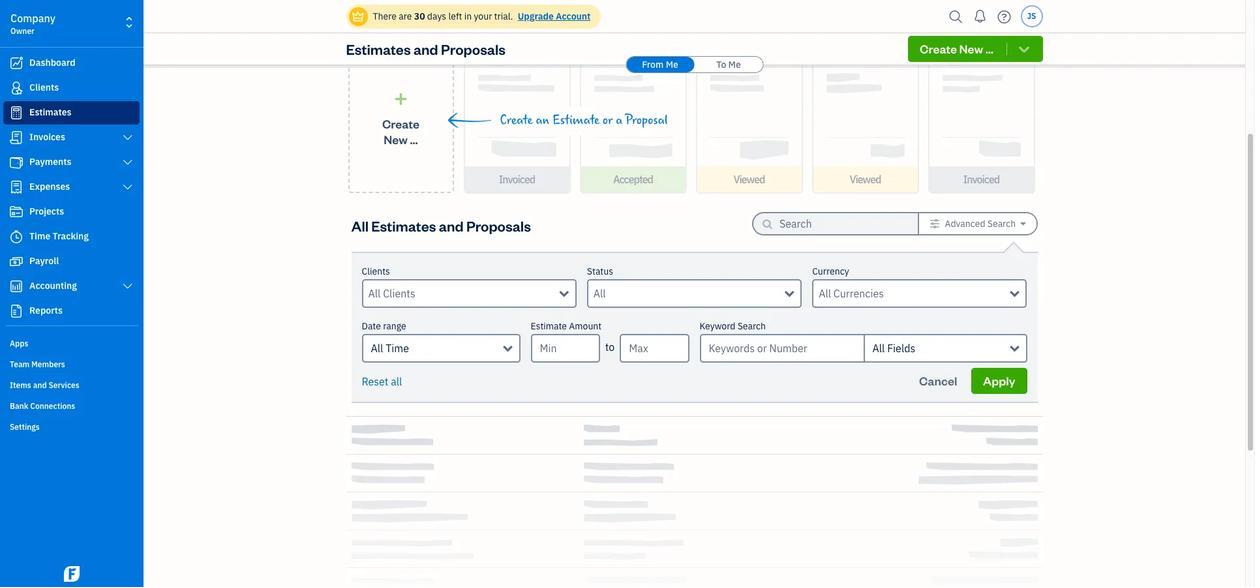Task type: describe. For each thing, give the bounding box(es) containing it.
are
[[399, 10, 412, 22]]

company
[[10, 12, 55, 25]]

0 vertical spatial create new …
[[920, 41, 994, 56]]

settings
[[10, 422, 40, 432]]

all fields
[[873, 342, 916, 355]]

apply
[[984, 373, 1016, 388]]

me for from me
[[666, 59, 679, 70]]

1 horizontal spatial create
[[500, 113, 533, 128]]

payments link
[[3, 151, 140, 174]]

accounting
[[29, 280, 77, 292]]

range
[[383, 320, 406, 332]]

create an estimate or a proposal
[[500, 113, 668, 128]]

0 vertical spatial new
[[960, 41, 984, 56]]

a
[[616, 113, 623, 128]]

chevron large down image for expenses
[[122, 182, 134, 193]]

main element
[[0, 0, 176, 587]]

expenses
[[29, 181, 70, 193]]

invoices
[[29, 131, 65, 143]]

connections
[[30, 401, 75, 411]]

estimates and proposals
[[346, 40, 506, 58]]

clients link
[[3, 76, 140, 100]]

1 vertical spatial proposals
[[467, 216, 531, 235]]

status
[[587, 266, 614, 277]]

an
[[536, 113, 550, 128]]

to me link
[[695, 57, 763, 72]]

services
[[49, 381, 79, 390]]

all for all fields
[[873, 342, 885, 355]]

time tracking link
[[3, 225, 140, 249]]

estimates for estimates and proposals
[[346, 40, 411, 58]]

from me link
[[627, 57, 694, 72]]

Search text field
[[780, 213, 897, 234]]

your
[[474, 10, 492, 22]]

payments
[[29, 156, 71, 168]]

all time
[[371, 342, 409, 355]]

projects
[[29, 206, 64, 217]]

1 invoiced from the left
[[499, 173, 535, 186]]

there are 30 days left in your trial. upgrade account
[[373, 10, 591, 22]]

estimates link
[[3, 101, 140, 125]]

client image
[[8, 82, 24, 95]]

advanced search button
[[920, 213, 1037, 234]]

amount
[[569, 320, 602, 332]]

payroll
[[29, 255, 59, 267]]

all for all estimates and proposals
[[351, 216, 369, 235]]

create new … button for estimates and proposals
[[909, 36, 1043, 62]]

team
[[10, 360, 30, 369]]

1 vertical spatial estimate
[[531, 320, 567, 332]]

accepted
[[613, 173, 653, 186]]

2 invoiced from the left
[[964, 173, 1000, 186]]

chart image
[[8, 280, 24, 293]]

owner
[[10, 26, 34, 36]]

go to help image
[[994, 7, 1015, 26]]

team members
[[10, 360, 65, 369]]

expenses link
[[3, 176, 140, 199]]

1 vertical spatial and
[[439, 216, 464, 235]]

0 horizontal spatial create
[[382, 116, 420, 131]]

js button
[[1021, 5, 1043, 27]]

cancel
[[920, 373, 958, 388]]

time inside main element
[[29, 230, 50, 242]]

0 horizontal spatial create new …
[[382, 116, 420, 147]]

search image
[[946, 7, 967, 26]]

or
[[603, 113, 613, 128]]

updated
[[407, 13, 463, 31]]

money image
[[8, 255, 24, 268]]

trial.
[[494, 10, 513, 22]]

in
[[465, 10, 472, 22]]

search for keyword search
[[738, 320, 766, 332]]

2 viewed from the left
[[850, 173, 882, 186]]

all time button
[[362, 334, 521, 363]]

All Clients search field
[[368, 286, 560, 302]]

crown image
[[351, 9, 365, 23]]

date range
[[362, 320, 406, 332]]

project image
[[8, 206, 24, 219]]

reset all
[[362, 375, 402, 388]]

1 horizontal spatial …
[[986, 41, 994, 56]]

Estimate Amount Minimum text field
[[531, 334, 600, 363]]

js
[[1028, 11, 1037, 21]]

search for advanced search
[[988, 218, 1016, 230]]

time tracking
[[29, 230, 89, 242]]

report image
[[8, 305, 24, 318]]

cancel button
[[908, 368, 969, 394]]

estimates for estimates
[[29, 106, 72, 118]]



Task type: vqa. For each thing, say whether or not it's contained in the screenshot.
your
yes



Task type: locate. For each thing, give the bounding box(es) containing it.
advanced
[[945, 218, 986, 230]]

1 horizontal spatial search
[[988, 218, 1016, 230]]

left
[[449, 10, 462, 22]]

1 horizontal spatial create new … button
[[909, 36, 1043, 62]]

new down 'notifications' icon
[[960, 41, 984, 56]]

Estimate Amount Maximum text field
[[620, 334, 690, 363]]

0 vertical spatial clients
[[29, 82, 59, 93]]

search
[[988, 218, 1016, 230], [738, 320, 766, 332]]

1 viewed from the left
[[734, 173, 765, 186]]

1 horizontal spatial time
[[386, 342, 409, 355]]

estimate left or
[[553, 113, 600, 128]]

0 vertical spatial estimates
[[346, 40, 411, 58]]

me right from
[[666, 59, 679, 70]]

all estimates and proposals
[[351, 216, 531, 235]]

estimates inside main element
[[29, 106, 72, 118]]

dashboard link
[[3, 52, 140, 75]]

fields
[[888, 342, 916, 355]]

proposal
[[626, 113, 668, 128]]

payment image
[[8, 156, 24, 169]]

upgrade
[[518, 10, 554, 22]]

chevron large down image down payments "link"
[[122, 182, 134, 193]]

days
[[427, 10, 447, 22]]

members
[[31, 360, 65, 369]]

viewed
[[734, 173, 765, 186], [850, 173, 882, 186]]

chevron large down image up payments "link"
[[122, 132, 134, 143]]

1 horizontal spatial invoiced
[[964, 173, 1000, 186]]

team members link
[[3, 354, 140, 374]]

and
[[414, 40, 438, 58], [439, 216, 464, 235], [33, 381, 47, 390]]

1 horizontal spatial all
[[371, 342, 383, 355]]

create new … down 'search' 'image' on the top of page
[[920, 41, 994, 56]]

1 vertical spatial time
[[386, 342, 409, 355]]

search inside dropdown button
[[988, 218, 1016, 230]]

clients up date
[[362, 266, 390, 277]]

me
[[666, 59, 679, 70], [729, 59, 741, 70]]

notifications image
[[970, 3, 991, 29]]

1 vertical spatial create new …
[[382, 116, 420, 147]]

keyword
[[700, 320, 736, 332]]

keyword search
[[700, 320, 766, 332]]

advanced search
[[945, 218, 1016, 230]]

all for all time
[[371, 342, 383, 355]]

chevron large down image inside invoices link
[[122, 132, 134, 143]]

estimate image
[[8, 106, 24, 119]]

invoiced
[[499, 173, 535, 186], [964, 173, 1000, 186]]

to
[[606, 341, 615, 354]]

1 horizontal spatial viewed
[[850, 173, 882, 186]]

date
[[362, 320, 381, 332]]

2 chevron large down image from the top
[[122, 281, 134, 292]]

to me
[[717, 59, 741, 70]]

plus image
[[394, 92, 409, 105]]

2 chevron large down image from the top
[[122, 182, 134, 193]]

create new … down plus icon at top left
[[382, 116, 420, 147]]

accounting link
[[3, 275, 140, 298]]

clients
[[29, 82, 59, 93], [362, 266, 390, 277]]

estimates
[[346, 40, 411, 58], [29, 106, 72, 118], [372, 216, 436, 235]]

recently
[[346, 13, 404, 31]]

tracking
[[53, 230, 89, 242]]

1 vertical spatial new
[[384, 132, 408, 147]]

0 vertical spatial estimate
[[553, 113, 600, 128]]

2 horizontal spatial all
[[873, 342, 885, 355]]

1 vertical spatial clients
[[362, 266, 390, 277]]

all
[[351, 216, 369, 235], [371, 342, 383, 355], [873, 342, 885, 355]]

Keyword Search field
[[864, 334, 1028, 363]]

bank
[[10, 401, 28, 411]]

0 vertical spatial …
[[986, 41, 994, 56]]

2 horizontal spatial create
[[920, 41, 958, 56]]

0 vertical spatial chevron large down image
[[122, 157, 134, 168]]

freshbooks image
[[61, 567, 82, 582]]

all inside the all time dropdown button
[[371, 342, 383, 355]]

there
[[373, 10, 397, 22]]

settings image
[[930, 219, 941, 229]]

create left an
[[500, 113, 533, 128]]

search right keyword
[[738, 320, 766, 332]]

1 vertical spatial chevron large down image
[[122, 281, 134, 292]]

apps
[[10, 339, 28, 349]]

1 horizontal spatial new
[[960, 41, 984, 56]]

estimate amount
[[531, 320, 602, 332]]

caretdown image
[[1021, 219, 1026, 229]]

1 vertical spatial search
[[738, 320, 766, 332]]

2 vertical spatial and
[[33, 381, 47, 390]]

1 horizontal spatial create new …
[[920, 41, 994, 56]]

search left caretdown icon
[[988, 218, 1016, 230]]

0 horizontal spatial viewed
[[734, 173, 765, 186]]

2 vertical spatial estimates
[[372, 216, 436, 235]]

from me
[[642, 59, 679, 70]]

create down 'search' 'image' on the top of page
[[920, 41, 958, 56]]

0 vertical spatial time
[[29, 230, 50, 242]]

bank connections link
[[3, 396, 140, 416]]

and inside main element
[[33, 381, 47, 390]]

recently updated
[[346, 13, 463, 31]]

1 vertical spatial estimates
[[29, 106, 72, 118]]

timer image
[[8, 230, 24, 243]]

all
[[391, 375, 402, 388]]

create new … button
[[909, 36, 1043, 62], [348, 46, 454, 193]]

chevron large down image up expenses link
[[122, 157, 134, 168]]

dashboard
[[29, 57, 75, 69]]

clients inside main element
[[29, 82, 59, 93]]

currency
[[813, 266, 850, 277]]

1 me from the left
[[666, 59, 679, 70]]

chevron large down image for invoices
[[122, 132, 134, 143]]

company owner
[[10, 12, 55, 36]]

All Currencies search field
[[819, 286, 1011, 302]]

to
[[717, 59, 727, 70]]

items and services link
[[3, 375, 140, 395]]

chevron large down image
[[122, 132, 134, 143], [122, 182, 134, 193]]

create new … button for create an estimate or a proposal
[[348, 46, 454, 193]]

chevron large down image for payments
[[122, 157, 134, 168]]

me right to
[[729, 59, 741, 70]]

upgrade account link
[[515, 10, 591, 22]]

create down plus icon at top left
[[382, 116, 420, 131]]

apply button
[[972, 368, 1028, 394]]

1 horizontal spatial and
[[414, 40, 438, 58]]

invoices link
[[3, 126, 140, 149]]

1 horizontal spatial clients
[[362, 266, 390, 277]]

dashboard image
[[8, 57, 24, 70]]

items and services
[[10, 381, 79, 390]]

…
[[986, 41, 994, 56], [410, 132, 418, 147]]

0 horizontal spatial time
[[29, 230, 50, 242]]

expense image
[[8, 181, 24, 194]]

chevron large down image
[[122, 157, 134, 168], [122, 281, 134, 292]]

estimate up estimate amount minimum text field
[[531, 320, 567, 332]]

2 horizontal spatial and
[[439, 216, 464, 235]]

chevrondown image
[[1017, 42, 1032, 55]]

reset
[[362, 375, 389, 388]]

2 me from the left
[[729, 59, 741, 70]]

chevron large down image for accounting
[[122, 281, 134, 292]]

reset all button
[[362, 374, 402, 390]]

1 chevron large down image from the top
[[122, 157, 134, 168]]

30
[[414, 10, 425, 22]]

time down range
[[386, 342, 409, 355]]

time
[[29, 230, 50, 242], [386, 342, 409, 355]]

me inside to me link
[[729, 59, 741, 70]]

0 horizontal spatial me
[[666, 59, 679, 70]]

proposals
[[441, 40, 506, 58], [467, 216, 531, 235]]

0 vertical spatial proposals
[[441, 40, 506, 58]]

items
[[10, 381, 31, 390]]

from
[[642, 59, 664, 70]]

settings link
[[3, 417, 140, 437]]

1 vertical spatial chevron large down image
[[122, 182, 134, 193]]

new
[[960, 41, 984, 56], [384, 132, 408, 147]]

new down plus icon at top left
[[384, 132, 408, 147]]

estimate
[[553, 113, 600, 128], [531, 320, 567, 332]]

0 horizontal spatial clients
[[29, 82, 59, 93]]

and for services
[[33, 381, 47, 390]]

and for proposals
[[414, 40, 438, 58]]

time inside dropdown button
[[386, 342, 409, 355]]

0 horizontal spatial create new … button
[[348, 46, 454, 193]]

projects link
[[3, 200, 140, 224]]

0 vertical spatial and
[[414, 40, 438, 58]]

0 vertical spatial search
[[988, 218, 1016, 230]]

me inside from me link
[[666, 59, 679, 70]]

0 horizontal spatial invoiced
[[499, 173, 535, 186]]

create
[[920, 41, 958, 56], [500, 113, 533, 128], [382, 116, 420, 131]]

reports link
[[3, 300, 140, 323]]

0 horizontal spatial search
[[738, 320, 766, 332]]

0 horizontal spatial new
[[384, 132, 408, 147]]

0 vertical spatial chevron large down image
[[122, 132, 134, 143]]

apps link
[[3, 334, 140, 353]]

1 vertical spatial …
[[410, 132, 418, 147]]

clients down dashboard
[[29, 82, 59, 93]]

time right timer icon
[[29, 230, 50, 242]]

invoice image
[[8, 131, 24, 144]]

create new …
[[920, 41, 994, 56], [382, 116, 420, 147]]

all inside keyword search field
[[873, 342, 885, 355]]

0 horizontal spatial all
[[351, 216, 369, 235]]

chevron large down image down payroll "link"
[[122, 281, 134, 292]]

0 horizontal spatial …
[[410, 132, 418, 147]]

reports
[[29, 305, 63, 317]]

1 horizontal spatial me
[[729, 59, 741, 70]]

bank connections
[[10, 401, 75, 411]]

payroll link
[[3, 250, 140, 273]]

1 chevron large down image from the top
[[122, 132, 134, 143]]

account
[[556, 10, 591, 22]]

0 horizontal spatial and
[[33, 381, 47, 390]]

All search field
[[594, 286, 785, 302]]

me for to me
[[729, 59, 741, 70]]

Keyword Search text field
[[700, 334, 864, 363]]



